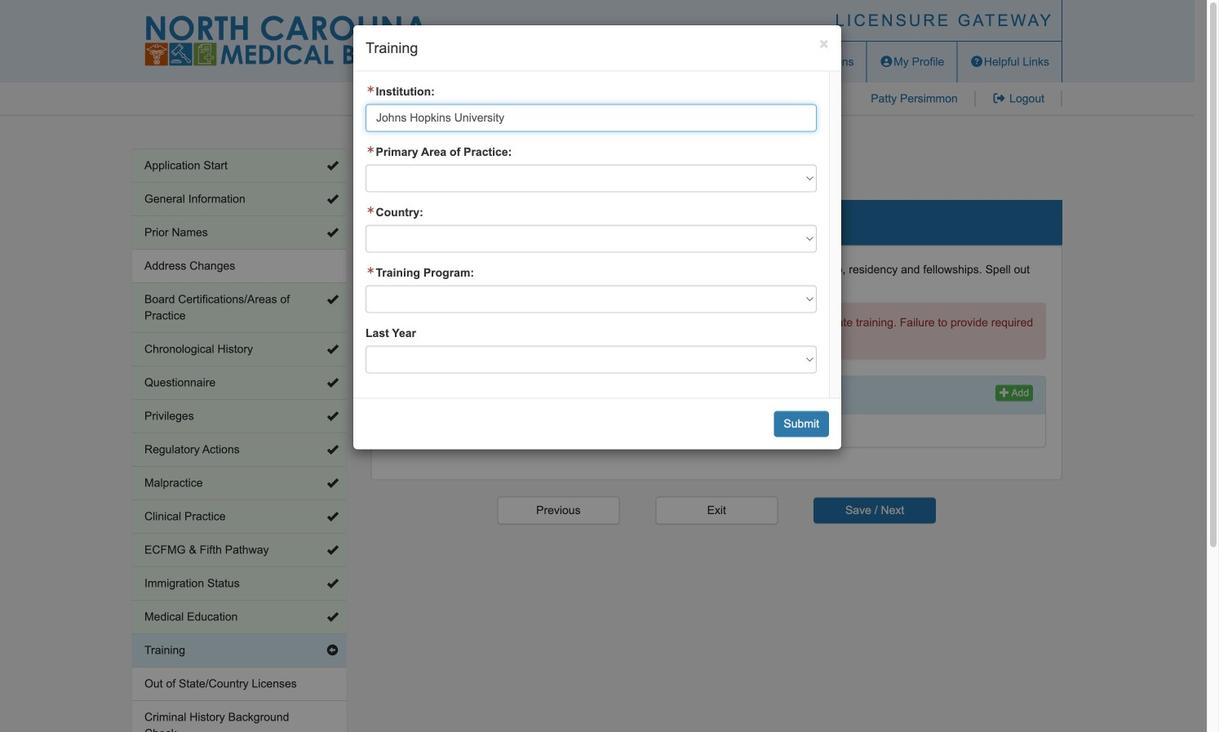 Task type: locate. For each thing, give the bounding box(es) containing it.
0 vertical spatial fw image
[[366, 146, 376, 154]]

None submit
[[774, 411, 829, 437], [814, 497, 937, 524], [774, 411, 829, 437], [814, 497, 937, 524]]

fw image
[[366, 146, 376, 154], [366, 206, 376, 214], [366, 267, 376, 275]]

4 ok image from the top
[[327, 478, 338, 489]]

1 fw image from the top
[[366, 146, 376, 154]]

user circle image
[[880, 56, 894, 67]]

2 vertical spatial fw image
[[366, 267, 376, 275]]

None button
[[497, 497, 620, 524], [656, 497, 778, 524], [497, 497, 620, 524], [656, 497, 778, 524]]

1 vertical spatial fw image
[[366, 206, 376, 214]]

None text field
[[366, 104, 817, 132]]

sign out image
[[993, 93, 1007, 104]]

ok image
[[327, 160, 338, 171], [327, 227, 338, 238], [327, 344, 338, 355], [327, 377, 338, 389], [327, 444, 338, 456], [327, 545, 338, 556], [327, 612, 338, 623]]

1 ok image from the top
[[327, 193, 338, 205]]

6 ok image from the top
[[327, 545, 338, 556]]

ok image
[[327, 193, 338, 205], [327, 294, 338, 305], [327, 411, 338, 422], [327, 478, 338, 489], [327, 511, 338, 523], [327, 578, 338, 589]]

question circle image
[[970, 56, 984, 67]]

2 fw image from the top
[[366, 206, 376, 214]]



Task type: vqa. For each thing, say whether or not it's contained in the screenshot.
1st ok image
yes



Task type: describe. For each thing, give the bounding box(es) containing it.
7 ok image from the top
[[327, 612, 338, 623]]

1 ok image from the top
[[327, 160, 338, 171]]

4 ok image from the top
[[327, 377, 338, 389]]

plus image
[[1000, 387, 1010, 397]]

circle arrow left image
[[327, 645, 338, 656]]

2 ok image from the top
[[327, 227, 338, 238]]

north carolina medical board logo image
[[145, 16, 430, 66]]

5 ok image from the top
[[327, 511, 338, 523]]

6 ok image from the top
[[327, 578, 338, 589]]

3 ok image from the top
[[327, 344, 338, 355]]

3 fw image from the top
[[366, 267, 376, 275]]

5 ok image from the top
[[327, 444, 338, 456]]

2 ok image from the top
[[327, 294, 338, 305]]

3 ok image from the top
[[327, 411, 338, 422]]

fw image
[[366, 85, 376, 94]]



